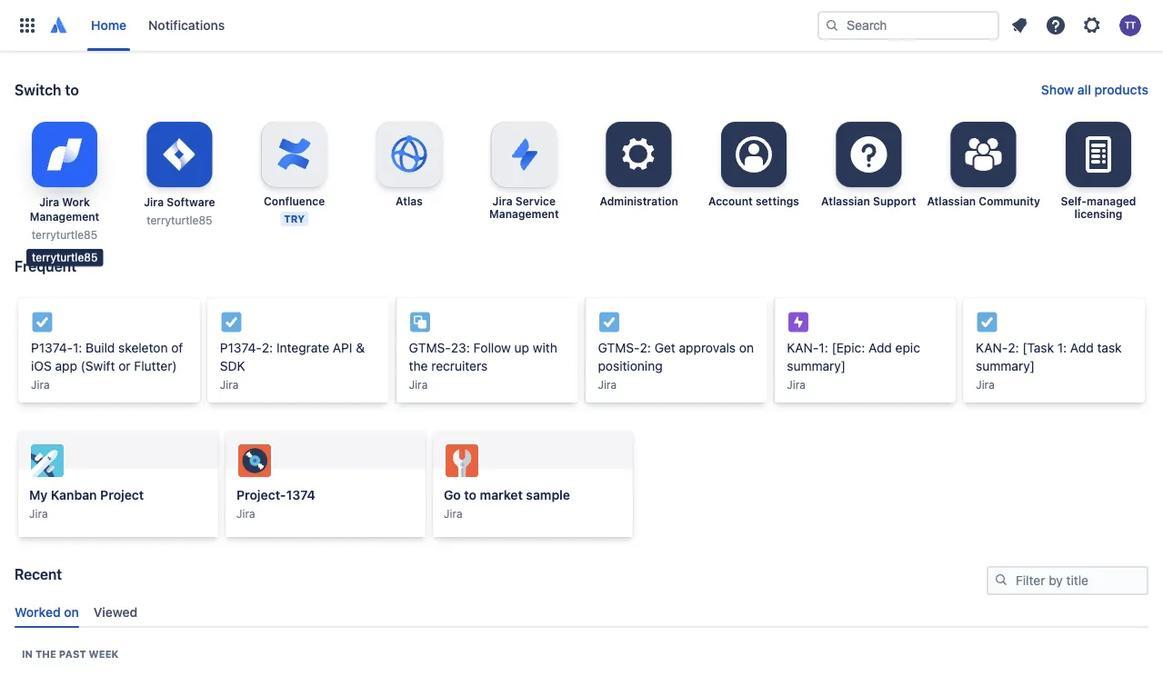 Task type: describe. For each thing, give the bounding box(es) containing it.
p1374-1: build skeleton of ios app (swift or flutter)
[[31, 341, 183, 374]]

kan- for 2:
[[976, 341, 1008, 356]]

software
[[167, 196, 215, 208]]

jira inside jira service management
[[493, 195, 513, 207]]

Search field
[[818, 11, 1000, 40]]

jira service management link
[[467, 122, 581, 242]]

administration link
[[582, 122, 696, 242]]

kan-1: [epic: add epic summary] link
[[787, 311, 943, 376]]

23:
[[451, 341, 470, 356]]

gtms-23: follow up with the recruiters link
[[409, 311, 565, 376]]

up
[[514, 341, 529, 356]]

notifications button
[[141, 11, 232, 40]]

market
[[480, 488, 523, 503]]

past
[[59, 649, 86, 661]]

1: inside kan-2: [task 1: add task summary]
[[1058, 341, 1067, 356]]

kan- for 1:
[[787, 341, 819, 356]]

jira inside go to market sample jira
[[444, 508, 463, 520]]

account settings
[[709, 195, 799, 207]]

terryturtle85 inside jira work management terryturtle85
[[32, 228, 97, 241]]

1374
[[286, 488, 316, 503]]

settings icon image
[[1081, 15, 1103, 36]]

flutter)
[[134, 359, 177, 374]]

or
[[118, 359, 131, 374]]

in the past week
[[22, 649, 119, 661]]

project-
[[236, 488, 286, 503]]

recent
[[15, 566, 62, 583]]

gtms- for positioning
[[598, 341, 640, 356]]

to for go
[[464, 488, 477, 503]]

skeleton
[[118, 341, 168, 356]]

jira service management button
[[467, 122, 581, 224]]

sample
[[526, 488, 570, 503]]

self-
[[1061, 195, 1087, 207]]

summary] inside the kan-1: [epic: add epic summary]
[[787, 359, 846, 374]]

products
[[1095, 82, 1149, 97]]

atlas button
[[352, 122, 467, 211]]

build
[[86, 341, 115, 356]]

0 horizontal spatial the
[[35, 649, 56, 661]]

administration
[[600, 195, 678, 207]]

confluence try
[[264, 195, 325, 225]]

1: for p1374-
[[73, 341, 82, 356]]

my
[[29, 488, 48, 503]]

on inside tab list
[[64, 605, 79, 620]]

my kanban project jira
[[29, 488, 144, 520]]

in
[[22, 649, 33, 661]]

show
[[1041, 82, 1074, 97]]

integrate
[[276, 341, 329, 356]]

gtms-23: follow up with the recruiters
[[409, 341, 557, 374]]

2: for kan-
[[1008, 341, 1019, 356]]

account settings link
[[697, 122, 811, 242]]

show all products button
[[1041, 81, 1149, 99]]

atlassian community
[[927, 195, 1040, 207]]

atlas link
[[352, 122, 467, 242]]

epic
[[896, 341, 920, 356]]

try
[[284, 213, 305, 225]]

recruiters
[[431, 359, 488, 374]]

jira down ios
[[31, 379, 50, 392]]

positioning
[[598, 359, 663, 374]]

appswitcher icon image
[[16, 15, 38, 36]]

banner containing home
[[0, 0, 1163, 51]]

&
[[356, 341, 365, 356]]

[epic:
[[832, 341, 865, 356]]

all
[[1078, 82, 1091, 97]]

the inside the 'gtms-23: follow up with the recruiters'
[[409, 359, 428, 374]]

home
[[91, 18, 126, 33]]

search image
[[825, 18, 840, 33]]

jira inside "my kanban project jira"
[[29, 508, 48, 520]]

(swift
[[81, 359, 115, 374]]

project-1374 jira
[[236, 488, 316, 520]]

jira down positioning
[[598, 379, 617, 392]]

account settings button
[[697, 122, 811, 207]]

p1374-2: integrate api & sdk
[[220, 341, 365, 374]]

p1374-1: build skeleton of ios app (swift or flutter) link
[[31, 311, 187, 376]]

home element
[[11, 0, 818, 51]]

jira down the kan-1: [epic: add epic summary] at the right bottom
[[787, 379, 806, 392]]

get
[[655, 341, 676, 356]]

terryturtle85 inside tooltip
[[32, 251, 98, 264]]

notifications
[[148, 18, 225, 33]]

go
[[444, 488, 461, 503]]

atlassian support button
[[812, 122, 926, 207]]

home button
[[84, 11, 134, 40]]

add inside the kan-1: [epic: add epic summary]
[[869, 341, 892, 356]]

of
[[171, 341, 183, 356]]

service
[[516, 195, 556, 207]]

approvals
[[679, 341, 736, 356]]

go to market sample jira
[[444, 488, 570, 520]]

tab list containing worked on
[[7, 598, 1156, 628]]

self-managed licensing button
[[1041, 122, 1156, 220]]

frequent
[[15, 258, 77, 275]]

management for work
[[30, 210, 99, 223]]

with
[[533, 341, 557, 356]]

jira inside jira work management terryturtle85
[[39, 196, 59, 208]]

api
[[333, 341, 352, 356]]

jira down kan-2: [task 1: add task summary]
[[976, 379, 995, 392]]

worked on
[[15, 605, 79, 620]]

atlassian support link
[[812, 122, 926, 242]]

community
[[979, 195, 1040, 207]]

to for switch
[[65, 81, 79, 99]]

gtms-2: get approvals on positioning
[[598, 341, 754, 374]]

self-managed licensing link
[[1041, 122, 1156, 242]]

jira down sdk on the left bottom of page
[[220, 379, 239, 392]]

add inside kan-2: [task 1: add task summary]
[[1070, 341, 1094, 356]]

1: for kan-
[[819, 341, 828, 356]]

switch
[[15, 81, 61, 99]]



Task type: locate. For each thing, give the bounding box(es) containing it.
summary]
[[787, 359, 846, 374], [976, 359, 1035, 374]]

1 vertical spatial the
[[35, 649, 56, 661]]

switch to
[[15, 81, 79, 99]]

1 horizontal spatial 2:
[[640, 341, 651, 356]]

jira down the 'gtms-23: follow up with the recruiters'
[[409, 379, 428, 392]]

1 vertical spatial on
[[64, 605, 79, 620]]

project
[[100, 488, 144, 503]]

on
[[739, 341, 754, 356], [64, 605, 79, 620]]

licensing
[[1075, 207, 1123, 220]]

0 horizontal spatial summary]
[[787, 359, 846, 374]]

kanban
[[51, 488, 97, 503]]

0 vertical spatial to
[[65, 81, 79, 99]]

2: inside gtms-2: get approvals on positioning
[[640, 341, 651, 356]]

kan-
[[787, 341, 819, 356], [976, 341, 1008, 356]]

add
[[869, 341, 892, 356], [1070, 341, 1094, 356]]

work
[[62, 196, 90, 208]]

2 add from the left
[[1070, 341, 1094, 356]]

2: left the get
[[640, 341, 651, 356]]

kan- left "[task"
[[976, 341, 1008, 356]]

kan- left [epic:
[[787, 341, 819, 356]]

gtms- up the recruiters at the left of the page
[[409, 341, 451, 356]]

1: inside the kan-1: [epic: add epic summary]
[[819, 341, 828, 356]]

follow
[[473, 341, 511, 356]]

2 vertical spatial terryturtle85
[[32, 251, 98, 264]]

atlassian image
[[47, 15, 69, 36], [47, 15, 69, 36]]

to inside go to market sample jira
[[464, 488, 477, 503]]

on right worked
[[64, 605, 79, 620]]

0 vertical spatial the
[[409, 359, 428, 374]]

2 summary] from the left
[[976, 359, 1035, 374]]

1 horizontal spatial add
[[1070, 341, 1094, 356]]

Filter by title field
[[989, 568, 1147, 594]]

kan- inside kan-2: [task 1: add task summary]
[[976, 341, 1008, 356]]

2 p1374- from the left
[[220, 341, 262, 356]]

p1374- for ios
[[31, 341, 73, 356]]

2: left integrate
[[262, 341, 273, 356]]

account
[[709, 195, 753, 207]]

show all products
[[1041, 82, 1149, 97]]

task
[[1097, 341, 1122, 356]]

atlas
[[396, 195, 423, 207]]

0 horizontal spatial to
[[65, 81, 79, 99]]

summary] inside kan-2: [task 1: add task summary]
[[976, 359, 1035, 374]]

1: up app
[[73, 341, 82, 356]]

gtms- up positioning
[[598, 341, 640, 356]]

worked
[[15, 605, 61, 620]]

jira down the project-
[[236, 508, 255, 520]]

on inside gtms-2: get approvals on positioning
[[739, 341, 754, 356]]

atlassian right support
[[927, 195, 976, 207]]

1 horizontal spatial on
[[739, 341, 754, 356]]

1 vertical spatial to
[[464, 488, 477, 503]]

1 summary] from the left
[[787, 359, 846, 374]]

1 add from the left
[[869, 341, 892, 356]]

gtms- inside gtms-2: get approvals on positioning
[[598, 341, 640, 356]]

1: inside the p1374-1: build skeleton of ios app (swift or flutter)
[[73, 341, 82, 356]]

terryturtle85 up the terryturtle85 tooltip
[[32, 228, 97, 241]]

viewed
[[94, 605, 138, 620]]

jira service management
[[489, 195, 559, 220]]

the right in
[[35, 649, 56, 661]]

gtms-2: get approvals on positioning link
[[598, 311, 754, 376]]

support
[[873, 195, 916, 207]]

atlassian for atlassian community
[[927, 195, 976, 207]]

2: inside kan-2: [task 1: add task summary]
[[1008, 341, 1019, 356]]

2: for p1374-
[[262, 341, 273, 356]]

to right switch
[[65, 81, 79, 99]]

gtms-
[[409, 341, 451, 356], [598, 341, 640, 356]]

1 horizontal spatial management
[[489, 207, 559, 220]]

2: for gtms-
[[640, 341, 651, 356]]

0 horizontal spatial p1374-
[[31, 341, 73, 356]]

2 gtms- from the left
[[598, 341, 640, 356]]

atlassian left support
[[821, 195, 870, 207]]

0 vertical spatial on
[[739, 341, 754, 356]]

p1374- for sdk
[[220, 341, 262, 356]]

jira down go
[[444, 508, 463, 520]]

3 2: from the left
[[1008, 341, 1019, 356]]

0 vertical spatial terryturtle85
[[147, 214, 212, 226]]

2 horizontal spatial 1:
[[1058, 341, 1067, 356]]

to right go
[[464, 488, 477, 503]]

1 1: from the left
[[73, 341, 82, 356]]

administration button
[[582, 122, 696, 207]]

notifications image
[[1009, 15, 1031, 36]]

terryturtle85 tooltip
[[26, 249, 103, 267]]

p1374-2: integrate api & sdk link
[[220, 311, 376, 376]]

2 atlassian from the left
[[927, 195, 976, 207]]

to
[[65, 81, 79, 99], [464, 488, 477, 503]]

the left the recruiters at the left of the page
[[409, 359, 428, 374]]

2 1: from the left
[[819, 341, 828, 356]]

0 horizontal spatial atlassian
[[821, 195, 870, 207]]

1 horizontal spatial summary]
[[976, 359, 1035, 374]]

1 horizontal spatial 1:
[[819, 341, 828, 356]]

summary] down [epic:
[[787, 359, 846, 374]]

on right approvals
[[739, 341, 754, 356]]

atlassian community link
[[926, 122, 1041, 242]]

1:
[[73, 341, 82, 356], [819, 341, 828, 356], [1058, 341, 1067, 356]]

0 horizontal spatial kan-
[[787, 341, 819, 356]]

1 2: from the left
[[262, 341, 273, 356]]

tab list
[[7, 598, 1156, 628]]

terryturtle85
[[147, 214, 212, 226], [32, 228, 97, 241], [32, 251, 98, 264]]

1 horizontal spatial kan-
[[976, 341, 1008, 356]]

kan-1: [epic: add epic summary]
[[787, 341, 920, 374]]

gtms- for the
[[409, 341, 451, 356]]

jira left service at the top left of page
[[493, 195, 513, 207]]

1 horizontal spatial p1374-
[[220, 341, 262, 356]]

1 vertical spatial terryturtle85
[[32, 228, 97, 241]]

jira work management terryturtle85
[[30, 196, 99, 241]]

settings
[[756, 195, 799, 207]]

ios
[[31, 359, 52, 374]]

1 atlassian from the left
[[821, 195, 870, 207]]

p1374- up ios
[[31, 341, 73, 356]]

2 horizontal spatial 2:
[[1008, 341, 1019, 356]]

2:
[[262, 341, 273, 356], [640, 341, 651, 356], [1008, 341, 1019, 356]]

atlassian community button
[[926, 122, 1041, 207]]

0 horizontal spatial add
[[869, 341, 892, 356]]

add left epic
[[869, 341, 892, 356]]

3 1: from the left
[[1058, 341, 1067, 356]]

the
[[409, 359, 428, 374], [35, 649, 56, 661]]

terryturtle85 inside jira software terryturtle85
[[147, 214, 212, 226]]

management
[[489, 207, 559, 220], [30, 210, 99, 223]]

2 kan- from the left
[[976, 341, 1008, 356]]

1 horizontal spatial atlassian
[[927, 195, 976, 207]]

help icon image
[[1045, 15, 1067, 36]]

1 horizontal spatial the
[[409, 359, 428, 374]]

management inside button
[[489, 207, 559, 220]]

1 horizontal spatial to
[[464, 488, 477, 503]]

0 horizontal spatial 1:
[[73, 341, 82, 356]]

0 horizontal spatial 2:
[[262, 341, 273, 356]]

jira left software
[[144, 196, 164, 208]]

gtms- inside the 'gtms-23: follow up with the recruiters'
[[409, 341, 451, 356]]

managed
[[1087, 195, 1136, 207]]

1 horizontal spatial gtms-
[[598, 341, 640, 356]]

1: right "[task"
[[1058, 341, 1067, 356]]

week
[[89, 649, 119, 661]]

[task
[[1023, 341, 1054, 356]]

0 horizontal spatial on
[[64, 605, 79, 620]]

jira software terryturtle85
[[144, 196, 215, 226]]

jira inside project-1374 jira
[[236, 508, 255, 520]]

terryturtle85 down software
[[147, 214, 212, 226]]

atlassian
[[821, 195, 870, 207], [927, 195, 976, 207]]

management for service
[[489, 207, 559, 220]]

app
[[55, 359, 77, 374]]

add left task
[[1070, 341, 1094, 356]]

banner
[[0, 0, 1163, 51]]

0 horizontal spatial gtms-
[[409, 341, 451, 356]]

1: left [epic:
[[819, 341, 828, 356]]

kan- inside the kan-1: [epic: add epic summary]
[[787, 341, 819, 356]]

0 horizontal spatial management
[[30, 210, 99, 223]]

atlassian for atlassian support
[[821, 195, 870, 207]]

2: left "[task"
[[1008, 341, 1019, 356]]

sdk
[[220, 359, 245, 374]]

jira left work
[[39, 196, 59, 208]]

1 gtms- from the left
[[409, 341, 451, 356]]

terryturtle85 down jira work management terryturtle85
[[32, 251, 98, 264]]

kan-2: [task 1: add task summary]
[[976, 341, 1122, 374]]

jira down my
[[29, 508, 48, 520]]

p1374- inside the p1374-2: integrate api & sdk
[[220, 341, 262, 356]]

jira inside jira software terryturtle85
[[144, 196, 164, 208]]

p1374- inside the p1374-1: build skeleton of ios app (swift or flutter)
[[31, 341, 73, 356]]

kan-2: [task 1: add task summary] link
[[976, 311, 1132, 376]]

2: inside the p1374-2: integrate api & sdk
[[262, 341, 273, 356]]

p1374- up sdk on the left bottom of page
[[220, 341, 262, 356]]

atlassian support
[[821, 195, 916, 207]]

1 p1374- from the left
[[31, 341, 73, 356]]

search image
[[994, 573, 1009, 588]]

summary] down "[task"
[[976, 359, 1035, 374]]

2 2: from the left
[[640, 341, 651, 356]]

confluence
[[264, 195, 325, 207]]

1 kan- from the left
[[787, 341, 819, 356]]



Task type: vqa. For each thing, say whether or not it's contained in the screenshot.


